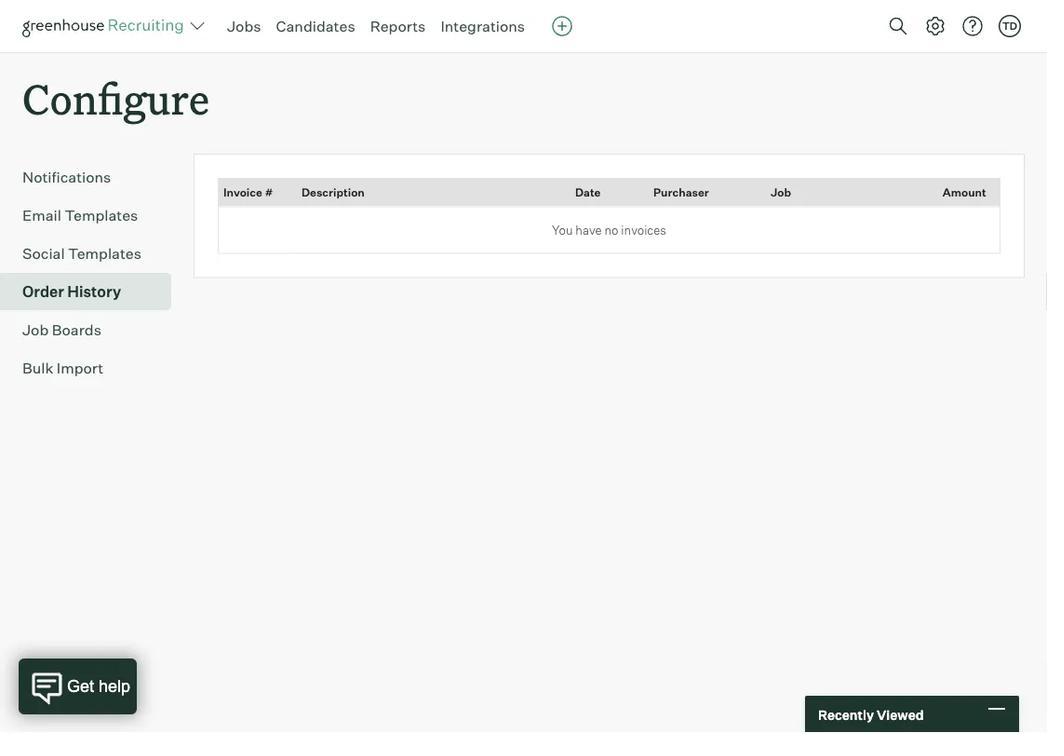 Task type: locate. For each thing, give the bounding box(es) containing it.
bulk
[[22, 359, 53, 377]]

order history link
[[22, 281, 164, 303]]

notifications
[[22, 168, 111, 186]]

invoice
[[224, 186, 263, 200]]

have
[[576, 223, 602, 237]]

email templates
[[22, 206, 138, 225]]

templates inside 'link'
[[68, 244, 142, 263]]

td button
[[999, 15, 1022, 37]]

templates for social templates
[[68, 244, 142, 263]]

0 vertical spatial job
[[771, 186, 792, 200]]

social templates link
[[22, 242, 164, 265]]

invoices
[[622, 223, 667, 237]]

templates for email templates
[[65, 206, 138, 225]]

1 horizontal spatial job
[[771, 186, 792, 200]]

you
[[552, 223, 573, 237]]

templates up social templates 'link'
[[65, 206, 138, 225]]

job boards link
[[22, 319, 164, 341]]

templates up the history
[[68, 244, 142, 263]]

job for job boards
[[22, 321, 49, 339]]

#
[[265, 186, 273, 200]]

1 vertical spatial job
[[22, 321, 49, 339]]

1 vertical spatial templates
[[68, 244, 142, 263]]

jobs
[[227, 17, 261, 35]]

integrations link
[[441, 17, 525, 35]]

order history
[[22, 282, 121, 301]]

templates
[[65, 206, 138, 225], [68, 244, 142, 263]]

configure
[[22, 71, 210, 126]]

date
[[576, 186, 601, 200]]

purchaser
[[654, 186, 710, 200]]

jobs link
[[227, 17, 261, 35]]

integrations
[[441, 17, 525, 35]]

0 vertical spatial templates
[[65, 206, 138, 225]]

amount
[[943, 186, 987, 200]]

job inside 'link'
[[22, 321, 49, 339]]

td
[[1003, 20, 1018, 32]]

job
[[771, 186, 792, 200], [22, 321, 49, 339]]

0 horizontal spatial job
[[22, 321, 49, 339]]



Task type: vqa. For each thing, say whether or not it's contained in the screenshot.
Order
yes



Task type: describe. For each thing, give the bounding box(es) containing it.
viewed
[[877, 706, 925, 723]]

boards
[[52, 321, 101, 339]]

email
[[22, 206, 61, 225]]

invoice #
[[224, 186, 273, 200]]

job boards
[[22, 321, 101, 339]]

no
[[605, 223, 619, 237]]

candidates
[[276, 17, 355, 35]]

configure image
[[925, 15, 947, 37]]

greenhouse recruiting image
[[22, 15, 190, 37]]

job for job
[[771, 186, 792, 200]]

notifications link
[[22, 166, 164, 188]]

order
[[22, 282, 64, 301]]

social templates
[[22, 244, 142, 263]]

description
[[302, 186, 365, 200]]

history
[[67, 282, 121, 301]]

bulk import
[[22, 359, 104, 377]]

reports link
[[370, 17, 426, 35]]

import
[[57, 359, 104, 377]]

social
[[22, 244, 65, 263]]

search image
[[888, 15, 910, 37]]

recently viewed
[[819, 706, 925, 723]]

recently
[[819, 706, 875, 723]]

bulk import link
[[22, 357, 164, 379]]

reports
[[370, 17, 426, 35]]

email templates link
[[22, 204, 164, 227]]

you have no invoices
[[552, 223, 667, 237]]

candidates link
[[276, 17, 355, 35]]

td button
[[996, 11, 1026, 41]]



